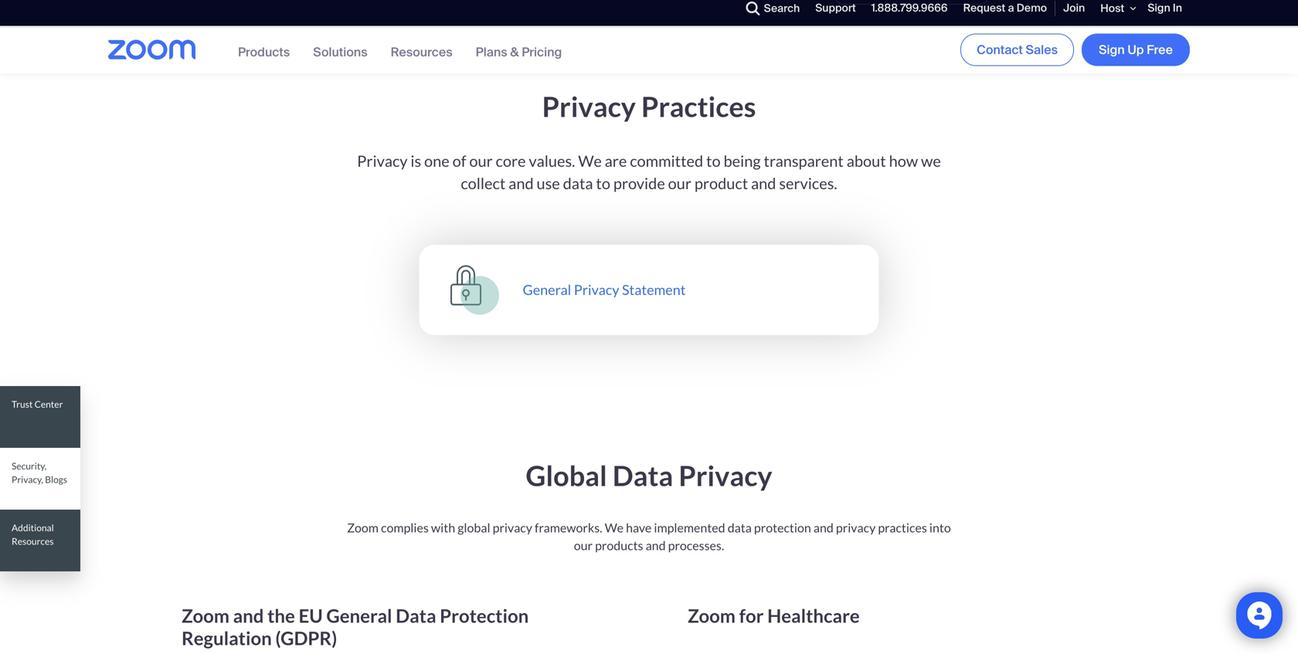 Task type: locate. For each thing, give the bounding box(es) containing it.
resources inside the additional resources
[[12, 536, 54, 547]]

we
[[578, 152, 602, 170], [605, 521, 624, 536]]

2 horizontal spatial zoom
[[688, 605, 736, 627]]

to down are
[[596, 174, 611, 193]]

1 horizontal spatial privacy
[[836, 521, 876, 536]]

a
[[1008, 3, 1015, 18]]

2 vertical spatial our
[[574, 539, 593, 554]]

use
[[537, 174, 560, 193]]

and up regulation
[[233, 605, 264, 627]]

to
[[707, 152, 721, 170], [596, 174, 611, 193]]

blogs
[[45, 474, 67, 485]]

general
[[523, 281, 571, 298], [327, 605, 392, 627]]

general privacy statement
[[523, 281, 686, 298]]

and inside the zoom and the eu general data protection regulation (gdpr)
[[233, 605, 264, 627]]

data inside privacy is one of our core values. we are committed to being transparent about how we collect and use data to provide our product and services.
[[563, 174, 593, 193]]

data
[[563, 174, 593, 193], [728, 521, 752, 536]]

protection
[[440, 605, 529, 627]]

security,
[[12, 461, 47, 472]]

resources left "plans"
[[391, 46, 453, 63]]

1 horizontal spatial resources
[[391, 46, 453, 63]]

privacy right global
[[493, 521, 533, 536]]

0 horizontal spatial data
[[563, 174, 593, 193]]

1 horizontal spatial to
[[707, 152, 721, 170]]

support
[[816, 3, 856, 18]]

data inside the zoom and the eu general data protection regulation (gdpr)
[[396, 605, 436, 627]]

core
[[496, 152, 526, 170]]

0 vertical spatial general
[[523, 281, 571, 298]]

plans & pricing link
[[476, 46, 562, 63]]

0 horizontal spatial general
[[327, 605, 392, 627]]

zoom up regulation
[[182, 605, 230, 627]]

trust
[[12, 399, 33, 410]]

0 horizontal spatial zoom
[[182, 605, 230, 627]]

1 vertical spatial data
[[396, 605, 436, 627]]

sign for sign up free
[[1099, 44, 1125, 60]]

data
[[613, 459, 674, 492], [396, 605, 436, 627]]

1 vertical spatial resources
[[12, 536, 54, 547]]

zoom
[[347, 521, 379, 536], [182, 605, 230, 627], [688, 605, 736, 627]]

host button
[[1093, 0, 1141, 28]]

host
[[1101, 4, 1125, 18]]

healthcare
[[768, 605, 860, 627]]

join
[[1064, 3, 1086, 18]]

sign left in
[[1148, 3, 1171, 18]]

pricing
[[522, 46, 562, 63]]

1 horizontal spatial data
[[728, 521, 752, 536]]

1 vertical spatial we
[[605, 521, 624, 536]]

0 vertical spatial to
[[707, 152, 721, 170]]

0 horizontal spatial we
[[578, 152, 602, 170]]

privacy
[[542, 90, 636, 123], [357, 152, 408, 170], [574, 281, 620, 298], [679, 459, 773, 492]]

of
[[453, 152, 467, 170]]

zoom inside the zoom and the eu general data protection regulation (gdpr)
[[182, 605, 230, 627]]

data up 'have' at the bottom of the page
[[613, 459, 674, 492]]

to up product
[[707, 152, 721, 170]]

1 vertical spatial general
[[327, 605, 392, 627]]

1 horizontal spatial zoom
[[347, 521, 379, 536]]

center
[[34, 399, 63, 410]]

request a demo
[[964, 3, 1048, 18]]

privacy left practices
[[836, 521, 876, 536]]

contact sales
[[977, 44, 1058, 60]]

sign left up
[[1099, 44, 1125, 60]]

committed
[[630, 152, 704, 170]]

our down committed
[[668, 174, 692, 193]]

we up products
[[605, 521, 624, 536]]

zoom complies with global privacy frameworks. we have implemented data protection and privacy practices into our products and processes.
[[347, 521, 951, 554]]

into
[[930, 521, 951, 536]]

0 horizontal spatial data
[[396, 605, 436, 627]]

we left are
[[578, 152, 602, 170]]

we
[[922, 152, 941, 170]]

have
[[626, 521, 652, 536]]

and down 'have' at the bottom of the page
[[646, 539, 666, 554]]

provide
[[614, 174, 665, 193]]

processes.
[[668, 539, 725, 554]]

about
[[847, 152, 887, 170]]

services.
[[780, 174, 838, 193]]

0 vertical spatial data
[[563, 174, 593, 193]]

up
[[1128, 44, 1145, 60]]

and
[[509, 174, 534, 193], [751, 174, 777, 193], [814, 521, 834, 536], [646, 539, 666, 554], [233, 605, 264, 627]]

data right use
[[563, 174, 593, 193]]

data left protection
[[728, 521, 752, 536]]

our right of
[[470, 152, 493, 170]]

1 horizontal spatial our
[[574, 539, 593, 554]]

2 horizontal spatial our
[[668, 174, 692, 193]]

in
[[1173, 3, 1183, 18]]

zoom left the "complies"
[[347, 521, 379, 536]]

search image
[[746, 4, 760, 18], [746, 4, 760, 18]]

is
[[411, 152, 421, 170]]

practices
[[878, 521, 928, 536]]

1 vertical spatial data
[[728, 521, 752, 536]]

sign for sign in
[[1148, 3, 1171, 18]]

join link
[[1056, 0, 1093, 28]]

0 horizontal spatial sign
[[1099, 44, 1125, 60]]

zoom left for
[[688, 605, 736, 627]]

complies
[[381, 521, 429, 536]]

data left the protection at the bottom
[[396, 605, 436, 627]]

privacy practices
[[542, 90, 756, 123]]

(gdpr)
[[276, 628, 337, 650]]

privacy is one of our core values. we are committed to being transparent about how we collect and use data to provide our product and services.
[[357, 152, 941, 193]]

0 horizontal spatial to
[[596, 174, 611, 193]]

1 vertical spatial sign
[[1099, 44, 1125, 60]]

1 horizontal spatial we
[[605, 521, 624, 536]]

privacy
[[493, 521, 533, 536], [836, 521, 876, 536]]

are
[[605, 152, 627, 170]]

zoom inside zoom complies with global privacy frameworks. we have implemented data protection and privacy practices into our products and processes.
[[347, 521, 379, 536]]

0 horizontal spatial resources
[[12, 536, 54, 547]]

0 horizontal spatial our
[[470, 152, 493, 170]]

sign
[[1148, 3, 1171, 18], [1099, 44, 1125, 60]]

privacy left the statement
[[574, 281, 620, 298]]

0 horizontal spatial privacy
[[493, 521, 533, 536]]

zoom logo image
[[108, 42, 196, 62]]

1 horizontal spatial data
[[613, 459, 674, 492]]

zoom for global data privacy
[[347, 521, 379, 536]]

0 vertical spatial we
[[578, 152, 602, 170]]

1 horizontal spatial sign
[[1148, 3, 1171, 18]]

additional resources link
[[0, 510, 80, 572]]

resources
[[391, 46, 453, 63], [12, 536, 54, 547]]

zoom and the eu general data protection regulation (gdpr)
[[182, 605, 529, 650]]

we inside zoom complies with global privacy frameworks. we have implemented data protection and privacy practices into our products and processes.
[[605, 521, 624, 536]]

products
[[595, 539, 644, 554]]

resources down additional
[[12, 536, 54, 547]]

our down 'frameworks.'
[[574, 539, 593, 554]]

privacy left is
[[357, 152, 408, 170]]

0 vertical spatial sign
[[1148, 3, 1171, 18]]



Task type: vqa. For each thing, say whether or not it's contained in the screenshot.
manufacturing
no



Task type: describe. For each thing, give the bounding box(es) containing it.
1 horizontal spatial general
[[523, 281, 571, 298]]

values.
[[529, 152, 575, 170]]

1 privacy from the left
[[493, 521, 533, 536]]

1.888.799.9666
[[872, 3, 948, 18]]

global
[[526, 459, 607, 492]]

products button
[[238, 46, 290, 63]]

and down 'core'
[[509, 174, 534, 193]]

collect
[[461, 174, 506, 193]]

privacy inside privacy is one of our core values. we are committed to being transparent about how we collect and use data to provide our product and services.
[[357, 152, 408, 170]]

demo
[[1017, 3, 1048, 18]]

sign up free
[[1099, 44, 1173, 60]]

solutions button
[[313, 46, 368, 63]]

0 vertical spatial our
[[470, 152, 493, 170]]

protection
[[754, 521, 812, 536]]

implemented
[[654, 521, 726, 536]]

sign in
[[1148, 3, 1183, 18]]

privacy up are
[[542, 90, 636, 123]]

zoom for zoom and the eu general data protection regulation (gdpr)
[[688, 605, 736, 627]]

practices
[[642, 90, 756, 123]]

resources button
[[391, 46, 453, 63]]

additional resources
[[12, 523, 54, 547]]

the
[[268, 605, 295, 627]]

1 vertical spatial to
[[596, 174, 611, 193]]

&
[[511, 46, 519, 63]]

how
[[889, 152, 919, 170]]

1 vertical spatial our
[[668, 174, 692, 193]]

for
[[740, 605, 764, 627]]

1.888.799.9666 link
[[864, 0, 956, 28]]

plans & pricing
[[476, 46, 562, 63]]

additional
[[12, 523, 54, 534]]

and right protection
[[814, 521, 834, 536]]

transparent
[[764, 152, 844, 170]]

general inside the zoom and the eu general data protection regulation (gdpr)
[[327, 605, 392, 627]]

contact sales link
[[961, 36, 1075, 68]]

global
[[458, 521, 491, 536]]

search
[[764, 4, 800, 18]]

and down being
[[751, 174, 777, 193]]

frameworks.
[[535, 521, 603, 536]]

security, privacy, blogs
[[12, 461, 67, 485]]

sign up free link
[[1082, 36, 1191, 68]]

trust center link
[[0, 387, 80, 448]]

2 privacy from the left
[[836, 521, 876, 536]]

one
[[424, 152, 450, 170]]

zoom for healthcare
[[688, 605, 860, 627]]

trust center
[[12, 399, 63, 410]]

global data privacy
[[526, 459, 773, 492]]

support link
[[808, 0, 864, 28]]

privacy up implemented
[[679, 459, 773, 492]]

with
[[431, 521, 455, 536]]

product
[[695, 174, 748, 193]]

0 vertical spatial data
[[613, 459, 674, 492]]

plans
[[476, 46, 508, 63]]

privacy,
[[12, 474, 43, 485]]

eu
[[299, 605, 323, 627]]

statement
[[622, 281, 686, 298]]

products
[[238, 46, 290, 63]]

0 vertical spatial resources
[[391, 46, 453, 63]]

sign in link
[[1141, 0, 1191, 28]]

sales
[[1026, 44, 1058, 60]]

request
[[964, 3, 1006, 18]]

we inside privacy is one of our core values. we are committed to being transparent about how we collect and use data to provide our product and services.
[[578, 152, 602, 170]]

solutions
[[313, 46, 368, 63]]

security, privacy, blogs link
[[0, 448, 80, 510]]

regulation
[[182, 628, 272, 650]]

general privacy statement link
[[523, 280, 848, 300]]

being
[[724, 152, 761, 170]]

data inside zoom complies with global privacy frameworks. we have implemented data protection and privacy practices into our products and processes.
[[728, 521, 752, 536]]

free
[[1147, 44, 1173, 60]]

our inside zoom complies with global privacy frameworks. we have implemented data protection and privacy practices into our products and processes.
[[574, 539, 593, 554]]

request a demo link
[[956, 0, 1055, 28]]

contact
[[977, 44, 1023, 60]]



